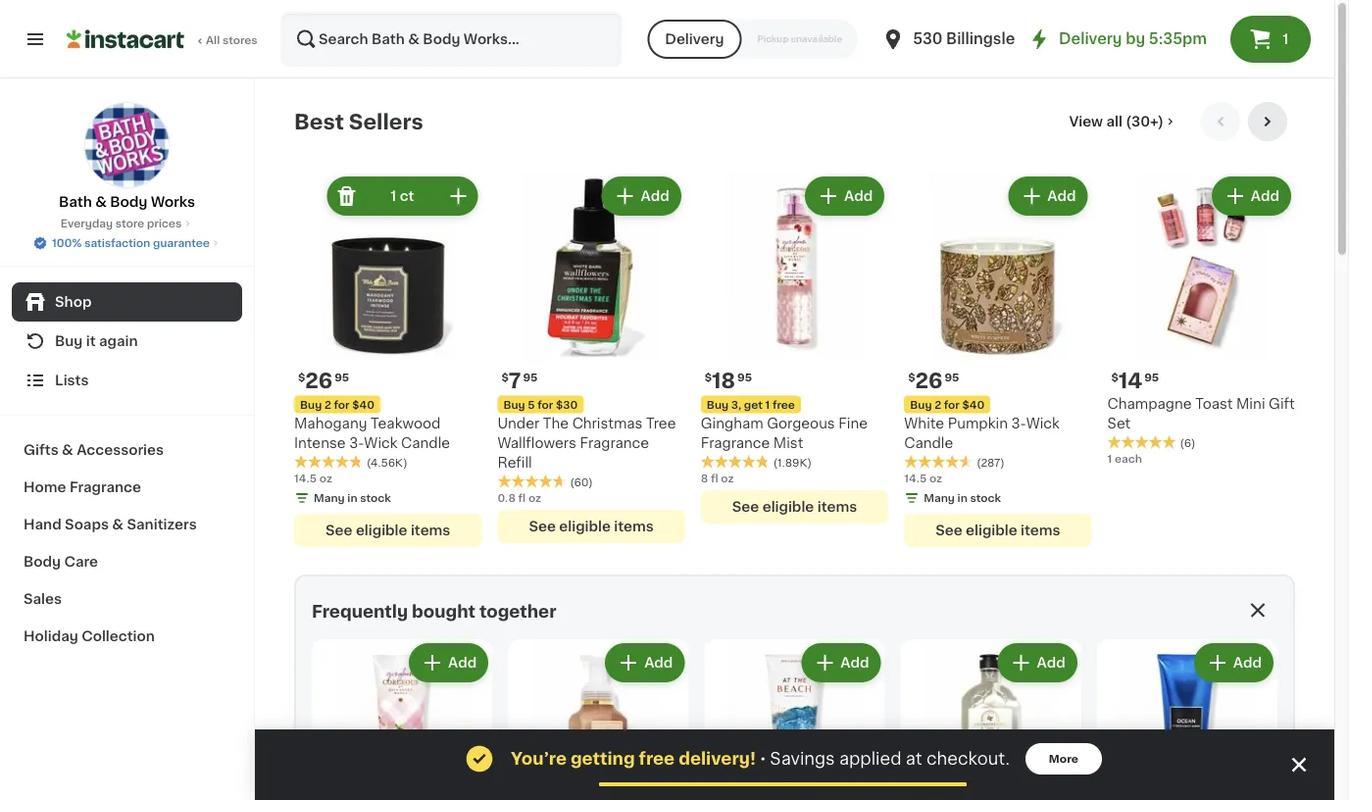 Task type: describe. For each thing, give the bounding box(es) containing it.
95 for mahogany
[[335, 372, 349, 382]]

pumpkin
[[948, 416, 1008, 430]]

view
[[1069, 115, 1103, 128]]

(6)
[[1180, 438, 1196, 449]]

tree
[[646, 416, 676, 430]]

0.8
[[498, 493, 516, 503]]

mahogany teakwood intense 3-wick candle
[[294, 416, 450, 449]]

530
[[913, 32, 943, 46]]

gifts & accessories
[[24, 443, 164, 457]]

delivery by 5:35pm
[[1059, 32, 1207, 46]]

eligible for wallflowers
[[559, 520, 611, 533]]

sales link
[[12, 580, 242, 618]]

buy 2 for $40 for white
[[910, 399, 985, 410]]

mahogany
[[294, 416, 367, 430]]

bath & body works
[[59, 195, 195, 209]]

remove mahogany teakwood intense 3-wick candle image
[[335, 184, 358, 208]]

3- inside white pumpkin 3-wick candle
[[1011, 416, 1026, 430]]

(287)
[[977, 457, 1005, 468]]

100%
[[52, 238, 82, 249]]

95 for under
[[523, 372, 538, 382]]

1 button
[[1231, 16, 1311, 63]]

• savings applied at checkout.
[[760, 751, 1010, 767]]

wallflowers
[[498, 436, 577, 449]]

mist
[[774, 436, 803, 449]]

free inside 'product' group
[[773, 399, 795, 410]]

100% satisfaction guarantee button
[[32, 231, 221, 251]]

buy for mahogany teakwood intense 3-wick candle
[[300, 399, 322, 410]]

530 billingsley road
[[913, 32, 1068, 46]]

many in stock for candle
[[924, 493, 1001, 503]]

0 horizontal spatial fragrance
[[70, 480, 141, 494]]

toast
[[1195, 397, 1233, 410]]

hand
[[24, 518, 61, 531]]

again
[[99, 334, 138, 348]]

see for wallflowers
[[529, 520, 556, 533]]

savings
[[770, 751, 835, 767]]

eligible for mist
[[763, 500, 814, 514]]

$40 for teakwood
[[352, 399, 375, 410]]

satisfaction
[[84, 238, 150, 249]]

best sellers
[[294, 111, 423, 132]]

product group containing 14
[[1108, 173, 1295, 467]]

gifts & accessories link
[[12, 431, 242, 469]]

sales
[[24, 592, 62, 606]]

$ 26 95 for white
[[908, 371, 959, 391]]

checkout.
[[927, 751, 1010, 767]]

home
[[24, 480, 66, 494]]

sellers
[[349, 111, 423, 132]]

items for white pumpkin 3-wick candle
[[1021, 524, 1061, 537]]

each
[[1115, 453, 1142, 464]]

gifts
[[24, 443, 59, 457]]

fragrance inside gingham gorgeous fine fragrance mist
[[701, 436, 770, 449]]

buy left it
[[55, 334, 83, 348]]

see eligible items for mist
[[732, 500, 857, 514]]

1 ct
[[391, 189, 414, 203]]

fl for 7
[[518, 493, 526, 503]]

delivery button
[[647, 20, 742, 59]]

delivery for delivery
[[665, 32, 724, 46]]

& for bath
[[95, 195, 107, 209]]

all stores
[[206, 35, 258, 46]]

bath
[[59, 195, 92, 209]]

$ for gingham gorgeous fine fragrance mist
[[705, 372, 712, 382]]

8 fl oz
[[701, 473, 734, 484]]

1 horizontal spatial body
[[110, 195, 147, 209]]

bath & body works link
[[59, 102, 195, 212]]

buy for white pumpkin 3-wick candle
[[910, 399, 932, 410]]

product group containing 7
[[498, 173, 685, 543]]

fine
[[839, 416, 868, 430]]

holiday collection link
[[12, 618, 242, 655]]

95 inside $ 14 95
[[1144, 372, 1159, 382]]

buy 3, get 1 free
[[707, 399, 795, 410]]

delivery by 5:35pm link
[[1028, 27, 1207, 51]]

lists link
[[12, 361, 242, 400]]

applied
[[839, 751, 902, 767]]

christmas
[[572, 416, 643, 430]]

prices
[[147, 218, 182, 229]]

items for gingham gorgeous fine fragrance mist
[[818, 500, 857, 514]]

$40 for pumpkin
[[962, 399, 985, 410]]

hand soaps & sanitizers
[[24, 518, 197, 531]]

soaps
[[65, 518, 109, 531]]

lists
[[55, 374, 89, 387]]

3- inside "mahogany teakwood intense 3-wick candle"
[[349, 436, 364, 449]]

collection
[[82, 630, 155, 643]]

getting
[[571, 751, 635, 767]]

14.5 oz for mahogany teakwood intense 3-wick candle
[[294, 473, 332, 484]]

candle inside "mahogany teakwood intense 3-wick candle"
[[401, 436, 450, 449]]

$30
[[556, 399, 578, 410]]

see for wick
[[326, 524, 352, 537]]

shop
[[55, 295, 92, 309]]

fl for 18
[[711, 473, 718, 484]]

for for under
[[538, 399, 553, 410]]

white
[[904, 416, 944, 430]]

frequently bought together section
[[294, 575, 1295, 800]]

oz right "8"
[[721, 473, 734, 484]]

white pumpkin 3-wick candle
[[904, 416, 1060, 449]]

$ 26 95 for mahogany
[[298, 371, 349, 391]]

many for wick
[[314, 493, 345, 503]]

buy 5 for $30
[[503, 399, 578, 410]]

bought
[[412, 603, 476, 620]]

oz right 0.8
[[528, 493, 541, 503]]

sanitizers
[[127, 518, 197, 531]]

all
[[1106, 115, 1123, 128]]

$ 14 95
[[1112, 371, 1159, 391]]

free inside treatment tracker modal dialog
[[639, 751, 675, 767]]

set
[[1108, 416, 1131, 430]]

everyday
[[61, 218, 113, 229]]

road
[[1028, 32, 1068, 46]]

buy for under the christmas tree wallflowers fragrance refill
[[503, 399, 525, 410]]

everyday store prices link
[[61, 216, 193, 231]]

everyday store prices
[[61, 218, 182, 229]]

14.5 for white pumpkin 3-wick candle
[[904, 473, 927, 484]]

store
[[115, 218, 144, 229]]

see eligible items button for wick
[[294, 514, 482, 547]]

7
[[509, 371, 521, 391]]

buy it again
[[55, 334, 138, 348]]

at
[[906, 751, 922, 767]]

95 for white
[[945, 372, 959, 382]]

teakwood
[[371, 416, 441, 430]]

in for candle
[[958, 493, 968, 503]]



Task type: vqa. For each thing, say whether or not it's contained in the screenshot.
Prepared
no



Task type: locate. For each thing, give the bounding box(es) containing it.
2 horizontal spatial fragrance
[[701, 436, 770, 449]]

free
[[773, 399, 795, 410], [639, 751, 675, 767]]

2 horizontal spatial &
[[112, 518, 124, 531]]

product group containing 18
[[701, 173, 889, 524]]

1 95 from the left
[[335, 372, 349, 382]]

1 for 1
[[1283, 32, 1289, 46]]

1 vertical spatial 3-
[[349, 436, 364, 449]]

1 horizontal spatial 3-
[[1011, 416, 1026, 430]]

95 up pumpkin
[[945, 372, 959, 382]]

5 $ from the left
[[1112, 372, 1119, 382]]

many in stock down (287)
[[924, 493, 1001, 503]]

1 stock from the left
[[360, 493, 391, 503]]

delivery for delivery by 5:35pm
[[1059, 32, 1122, 46]]

items for mahogany teakwood intense 3-wick candle
[[411, 524, 450, 537]]

by
[[1126, 32, 1145, 46]]

$ up white at the right bottom
[[908, 372, 915, 382]]

0 vertical spatial body
[[110, 195, 147, 209]]

2 $ from the left
[[501, 372, 509, 382]]

more
[[1049, 754, 1079, 764]]

1 inside button
[[1283, 32, 1289, 46]]

see eligible items down (4.56k)
[[326, 524, 450, 537]]

& inside hand soaps & sanitizers "link"
[[112, 518, 124, 531]]

see eligible items button down (287)
[[904, 514, 1092, 547]]

2 14.5 from the left
[[904, 473, 927, 484]]

5:35pm
[[1149, 32, 1207, 46]]

(4.56k)
[[367, 457, 408, 468]]

0 vertical spatial 3-
[[1011, 416, 1026, 430]]

many in stock down (4.56k)
[[314, 493, 391, 503]]

free up gorgeous
[[773, 399, 795, 410]]

billingsley
[[946, 32, 1025, 46]]

mini
[[1236, 397, 1265, 410]]

many in stock
[[314, 493, 391, 503], [924, 493, 1001, 503]]

2 candle from the left
[[904, 436, 953, 449]]

$ for under the christmas tree wallflowers fragrance refill
[[501, 372, 509, 382]]

14.5 for mahogany teakwood intense 3-wick candle
[[294, 473, 317, 484]]

1 many in stock from the left
[[314, 493, 391, 503]]

items for under the christmas tree wallflowers fragrance refill
[[614, 520, 654, 533]]

instacart logo image
[[67, 27, 184, 51]]

the
[[543, 416, 569, 430]]

1 horizontal spatial fragrance
[[580, 436, 649, 449]]

eligible
[[763, 500, 814, 514], [559, 520, 611, 533], [356, 524, 407, 537], [966, 524, 1018, 537]]

1 horizontal spatial many
[[924, 493, 955, 503]]

0 horizontal spatial &
[[62, 443, 73, 457]]

eligible for wick
[[356, 524, 407, 537]]

intense
[[294, 436, 346, 449]]

2 many from the left
[[924, 493, 955, 503]]

26 up mahogany in the left of the page
[[305, 371, 333, 391]]

1 horizontal spatial 14.5 oz
[[904, 473, 942, 484]]

1 2 from the left
[[325, 399, 331, 410]]

95 right '7'
[[523, 372, 538, 382]]

item carousel region
[[294, 102, 1295, 559]]

$ 26 95 up mahogany in the left of the page
[[298, 371, 349, 391]]

1 vertical spatial free
[[639, 751, 675, 767]]

0 horizontal spatial 14.5 oz
[[294, 473, 332, 484]]

gift
[[1269, 397, 1295, 410]]

fragrance inside under the christmas tree wallflowers fragrance refill
[[580, 436, 649, 449]]

$ inside $ 7 95
[[501, 372, 509, 382]]

$ 26 95
[[298, 371, 349, 391], [908, 371, 959, 391]]

candle inside white pumpkin 3-wick candle
[[904, 436, 953, 449]]

1 horizontal spatial in
[[958, 493, 968, 503]]

eligible for candle
[[966, 524, 1018, 537]]

2 horizontal spatial for
[[944, 399, 960, 410]]

5
[[528, 399, 535, 410]]

$ up buy 5 for $30
[[501, 372, 509, 382]]

1 for 1 each
[[1108, 453, 1112, 464]]

1 horizontal spatial stock
[[970, 493, 1001, 503]]

1 26 from the left
[[305, 371, 333, 391]]

many down the intense
[[314, 493, 345, 503]]

body care
[[24, 555, 98, 569]]

1 horizontal spatial free
[[773, 399, 795, 410]]

26 for white
[[915, 371, 943, 391]]

main content containing best sellers
[[255, 78, 1335, 800]]

see eligible items button for wallflowers
[[498, 510, 685, 543]]

in for wick
[[347, 493, 358, 503]]

95 right 14
[[1144, 372, 1159, 382]]

under
[[498, 416, 540, 430]]

fl
[[711, 473, 718, 484], [518, 493, 526, 503]]

stock down (4.56k)
[[360, 493, 391, 503]]

& inside bath & body works link
[[95, 195, 107, 209]]

1 horizontal spatial delivery
[[1059, 32, 1122, 46]]

95 right 18
[[737, 372, 752, 382]]

product group
[[294, 173, 482, 547], [498, 173, 685, 543], [701, 173, 889, 524], [904, 173, 1092, 547], [1108, 173, 1295, 467], [312, 639, 492, 800], [508, 639, 689, 800], [704, 639, 885, 800], [901, 639, 1081, 800], [1097, 639, 1278, 800]]

2 in from the left
[[958, 493, 968, 503]]

1 horizontal spatial candle
[[904, 436, 953, 449]]

ct
[[400, 189, 414, 203]]

oz down white at the right bottom
[[930, 473, 942, 484]]

in down "mahogany teakwood intense 3-wick candle"
[[347, 493, 358, 503]]

95 inside $ 7 95
[[523, 372, 538, 382]]

100% satisfaction guarantee
[[52, 238, 210, 249]]

see eligible items for wallflowers
[[529, 520, 654, 533]]

2 for mahogany
[[325, 399, 331, 410]]

$ up buy 3, get 1 free
[[705, 372, 712, 382]]

more button
[[1026, 743, 1102, 775]]

$40 up "mahogany teakwood intense 3-wick candle"
[[352, 399, 375, 410]]

many for candle
[[924, 493, 955, 503]]

see for mist
[[732, 500, 759, 514]]

view all (30+) button
[[1061, 102, 1185, 141]]

holiday collection
[[24, 630, 155, 643]]

care
[[64, 555, 98, 569]]

2 $40 from the left
[[962, 399, 985, 410]]

2 up mahogany in the left of the page
[[325, 399, 331, 410]]

eligible down (4.56k)
[[356, 524, 407, 537]]

wick up (4.56k)
[[364, 436, 398, 449]]

1 horizontal spatial fl
[[711, 473, 718, 484]]

frequently
[[312, 603, 408, 620]]

2 for from the left
[[538, 399, 553, 410]]

26 for mahogany
[[305, 371, 333, 391]]

3,
[[731, 399, 741, 410]]

1 horizontal spatial $40
[[962, 399, 985, 410]]

1 vertical spatial wick
[[364, 436, 398, 449]]

see
[[732, 500, 759, 514], [529, 520, 556, 533], [326, 524, 352, 537], [936, 524, 963, 537]]

best
[[294, 111, 344, 132]]

2 $ 26 95 from the left
[[908, 371, 959, 391]]

eligible down (1.89k)
[[763, 500, 814, 514]]

1 vertical spatial body
[[24, 555, 61, 569]]

see eligible items button down (4.56k)
[[294, 514, 482, 547]]

see eligible items button for candle
[[904, 514, 1092, 547]]

buy up mahogany in the left of the page
[[300, 399, 322, 410]]

14.5 oz down the intense
[[294, 473, 332, 484]]

2 26 from the left
[[915, 371, 943, 391]]

95 up mahogany in the left of the page
[[335, 372, 349, 382]]

1 $ 26 95 from the left
[[298, 371, 349, 391]]

2 up white at the right bottom
[[935, 399, 941, 410]]

0 horizontal spatial many in stock
[[314, 493, 391, 503]]

$40 up pumpkin
[[962, 399, 985, 410]]

buy up white at the right bottom
[[910, 399, 932, 410]]

fragrance down the christmas
[[580, 436, 649, 449]]

1 for 1 ct
[[391, 189, 396, 203]]

eligible down (287)
[[966, 524, 1018, 537]]

1 $ from the left
[[298, 372, 305, 382]]

1 $40 from the left
[[352, 399, 375, 410]]

gingham gorgeous fine fragrance mist
[[701, 416, 868, 449]]

buy left 3,
[[707, 399, 729, 410]]

& inside gifts & accessories link
[[62, 443, 73, 457]]

gingham
[[701, 416, 764, 430]]

buy left 5
[[503, 399, 525, 410]]

see eligible items
[[732, 500, 857, 514], [529, 520, 654, 533], [326, 524, 450, 537], [936, 524, 1061, 537]]

see eligible items down (287)
[[936, 524, 1061, 537]]

shop link
[[12, 282, 242, 322]]

1 vertical spatial &
[[62, 443, 73, 457]]

free right getting
[[639, 751, 675, 767]]

2
[[325, 399, 331, 410], [935, 399, 941, 410]]

95 inside $ 18 95
[[737, 372, 752, 382]]

1 for from the left
[[334, 399, 350, 410]]

1 in from the left
[[347, 493, 358, 503]]

0 horizontal spatial delivery
[[665, 32, 724, 46]]

add button
[[604, 178, 679, 214], [807, 178, 883, 214], [1010, 178, 1086, 214], [1214, 178, 1289, 214], [411, 645, 487, 680], [607, 645, 683, 680], [803, 645, 879, 680], [1000, 645, 1075, 680], [1196, 645, 1272, 680]]

26 up white at the right bottom
[[915, 371, 943, 391]]

2 2 from the left
[[935, 399, 941, 410]]

& right gifts
[[62, 443, 73, 457]]

(30+)
[[1126, 115, 1164, 128]]

0 vertical spatial fl
[[711, 473, 718, 484]]

stock down (287)
[[970, 493, 1001, 503]]

gorgeous
[[767, 416, 835, 430]]

1 horizontal spatial 26
[[915, 371, 943, 391]]

many in stock for wick
[[314, 493, 391, 503]]

1 horizontal spatial $ 26 95
[[908, 371, 959, 391]]

add
[[641, 189, 670, 203], [844, 189, 873, 203], [1048, 189, 1076, 203], [1251, 189, 1280, 203], [448, 656, 477, 670], [644, 656, 673, 670], [841, 656, 869, 670], [1037, 656, 1066, 670], [1233, 656, 1262, 670]]

delivery!
[[679, 751, 756, 767]]

wick inside "mahogany teakwood intense 3-wick candle"
[[364, 436, 398, 449]]

see eligible items down (1.89k)
[[732, 500, 857, 514]]

service type group
[[647, 20, 858, 59]]

14.5 oz for white pumpkin 3-wick candle
[[904, 473, 942, 484]]

95
[[335, 372, 349, 382], [523, 372, 538, 382], [737, 372, 752, 382], [945, 372, 959, 382], [1144, 372, 1159, 382]]

1 each
[[1108, 453, 1142, 464]]

view all (30+)
[[1069, 115, 1164, 128]]

0 horizontal spatial 26
[[305, 371, 333, 391]]

for up pumpkin
[[944, 399, 960, 410]]

2 vertical spatial &
[[112, 518, 124, 531]]

fl right 0.8
[[518, 493, 526, 503]]

home fragrance
[[24, 480, 141, 494]]

main content
[[255, 78, 1335, 800]]

$ up "champagne" at the right
[[1112, 372, 1119, 382]]

1 horizontal spatial 2
[[935, 399, 941, 410]]

0 horizontal spatial 2
[[325, 399, 331, 410]]

for inside 'product' group
[[538, 399, 553, 410]]

many down white at the right bottom
[[924, 493, 955, 503]]

stock for candle
[[970, 493, 1001, 503]]

candle down white at the right bottom
[[904, 436, 953, 449]]

2 buy 2 for $40 from the left
[[910, 399, 985, 410]]

body down hand
[[24, 555, 61, 569]]

$ for mahogany teakwood intense 3-wick candle
[[298, 372, 305, 382]]

0 horizontal spatial 14.5
[[294, 473, 317, 484]]

0 horizontal spatial fl
[[518, 493, 526, 503]]

1 candle from the left
[[401, 436, 450, 449]]

(60)
[[570, 477, 593, 488]]

26
[[305, 371, 333, 391], [915, 371, 943, 391]]

see eligible items down (60)
[[529, 520, 654, 533]]

0.8 fl oz
[[498, 493, 541, 503]]

fl right "8"
[[711, 473, 718, 484]]

in down white pumpkin 3-wick candle
[[958, 493, 968, 503]]

together
[[479, 603, 556, 620]]

home fragrance link
[[12, 469, 242, 506]]

get
[[744, 399, 763, 410]]

0 horizontal spatial 3-
[[349, 436, 364, 449]]

95 for gingham
[[737, 372, 752, 382]]

hand soaps & sanitizers link
[[12, 506, 242, 543]]

0 horizontal spatial body
[[24, 555, 61, 569]]

buy 2 for $40 up mahogany in the left of the page
[[300, 399, 375, 410]]

3 for from the left
[[944, 399, 960, 410]]

0 horizontal spatial in
[[347, 493, 358, 503]]

0 horizontal spatial wick
[[364, 436, 398, 449]]

1 14.5 oz from the left
[[294, 473, 332, 484]]

$ inside $ 14 95
[[1112, 372, 1119, 382]]

candle down teakwood
[[401, 436, 450, 449]]

2 many in stock from the left
[[924, 493, 1001, 503]]

None search field
[[280, 12, 622, 67]]

1 horizontal spatial 14.5
[[904, 473, 927, 484]]

refill
[[498, 455, 532, 469]]

for up mahogany in the left of the page
[[334, 399, 350, 410]]

see eligible items for candle
[[936, 524, 1061, 537]]

& for gifts
[[62, 443, 73, 457]]

1 horizontal spatial for
[[538, 399, 553, 410]]

1 horizontal spatial &
[[95, 195, 107, 209]]

frequently bought together
[[312, 603, 556, 620]]

3- right pumpkin
[[1011, 416, 1026, 430]]

0 horizontal spatial for
[[334, 399, 350, 410]]

3- down mahogany in the left of the page
[[349, 436, 364, 449]]

$ 7 95
[[501, 371, 538, 391]]

under the christmas tree wallflowers fragrance refill
[[498, 416, 676, 469]]

0 horizontal spatial many
[[314, 493, 345, 503]]

2 95 from the left
[[523, 372, 538, 382]]

0 vertical spatial free
[[773, 399, 795, 410]]

see eligible items button down (1.89k)
[[701, 490, 889, 524]]

items
[[818, 500, 857, 514], [614, 520, 654, 533], [411, 524, 450, 537], [1021, 524, 1061, 537]]

see for candle
[[936, 524, 963, 537]]

$ 26 95 up white at the right bottom
[[908, 371, 959, 391]]

stock
[[360, 493, 391, 503], [970, 493, 1001, 503]]

(1.89k)
[[773, 457, 812, 468]]

wick inside white pumpkin 3-wick candle
[[1026, 416, 1060, 430]]

oz down the intense
[[319, 473, 332, 484]]

Search field
[[282, 14, 620, 65]]

buy for gingham gorgeous fine fragrance mist
[[707, 399, 729, 410]]

1 many from the left
[[314, 493, 345, 503]]

0 horizontal spatial candle
[[401, 436, 450, 449]]

2 for white
[[935, 399, 941, 410]]

fragrance up 'hand soaps & sanitizers'
[[70, 480, 141, 494]]

increment quantity of mahogany teakwood intense 3-wick candle image
[[447, 184, 470, 208]]

0 horizontal spatial $ 26 95
[[298, 371, 349, 391]]

1 14.5 from the left
[[294, 473, 317, 484]]

0 horizontal spatial free
[[639, 751, 675, 767]]

1 buy 2 for $40 from the left
[[300, 399, 375, 410]]

$ for white pumpkin 3-wick candle
[[908, 372, 915, 382]]

delivery
[[1059, 32, 1122, 46], [665, 32, 724, 46]]

works
[[151, 195, 195, 209]]

&
[[95, 195, 107, 209], [62, 443, 73, 457], [112, 518, 124, 531]]

0 vertical spatial wick
[[1026, 416, 1060, 430]]

body up store
[[110, 195, 147, 209]]

14.5 down the intense
[[294, 473, 317, 484]]

14.5 down white at the right bottom
[[904, 473, 927, 484]]

eligible down (60)
[[559, 520, 611, 533]]

holiday
[[24, 630, 78, 643]]

2 14.5 oz from the left
[[904, 473, 942, 484]]

1 horizontal spatial wick
[[1026, 416, 1060, 430]]

for right 5
[[538, 399, 553, 410]]

0 horizontal spatial buy 2 for $40
[[300, 399, 375, 410]]

all stores link
[[67, 12, 259, 67]]

1 horizontal spatial buy 2 for $40
[[910, 399, 985, 410]]

see eligible items button for mist
[[701, 490, 889, 524]]

$ 18 95
[[705, 371, 752, 391]]

for for mahogany
[[334, 399, 350, 410]]

champagne
[[1108, 397, 1192, 410]]

4 $ from the left
[[908, 372, 915, 382]]

3 $ from the left
[[705, 372, 712, 382]]

& right the bath
[[95, 195, 107, 209]]

14.5 oz down white at the right bottom
[[904, 473, 942, 484]]

body care link
[[12, 543, 242, 580]]

wick
[[1026, 416, 1060, 430], [364, 436, 398, 449]]

for
[[334, 399, 350, 410], [538, 399, 553, 410], [944, 399, 960, 410]]

14
[[1119, 371, 1142, 391]]

5 95 from the left
[[1144, 372, 1159, 382]]

2 stock from the left
[[970, 493, 1001, 503]]

for for white
[[944, 399, 960, 410]]

1 vertical spatial fl
[[518, 493, 526, 503]]

see eligible items for wick
[[326, 524, 450, 537]]

& right soaps
[[112, 518, 124, 531]]

delivery inside button
[[665, 32, 724, 46]]

buy it again link
[[12, 322, 242, 361]]

3 95 from the left
[[737, 372, 752, 382]]

bath & body works logo image
[[84, 102, 170, 188]]

fragrance down gingham
[[701, 436, 770, 449]]

guarantee
[[153, 238, 210, 249]]

accessories
[[77, 443, 164, 457]]

wick right pumpkin
[[1026, 416, 1060, 430]]

buy 2 for $40 up white at the right bottom
[[910, 399, 985, 410]]

1 horizontal spatial many in stock
[[924, 493, 1001, 503]]

0 horizontal spatial $40
[[352, 399, 375, 410]]

$ up mahogany in the left of the page
[[298, 372, 305, 382]]

$ inside $ 18 95
[[705, 372, 712, 382]]

treatment tracker modal dialog
[[255, 730, 1335, 800]]

4 95 from the left
[[945, 372, 959, 382]]

see eligible items button down (60)
[[498, 510, 685, 543]]

buy 2 for $40 for mahogany
[[300, 399, 375, 410]]

in
[[347, 493, 358, 503], [958, 493, 968, 503]]

0 horizontal spatial stock
[[360, 493, 391, 503]]

stock for wick
[[360, 493, 391, 503]]

$40
[[352, 399, 375, 410], [962, 399, 985, 410]]

0 vertical spatial &
[[95, 195, 107, 209]]



